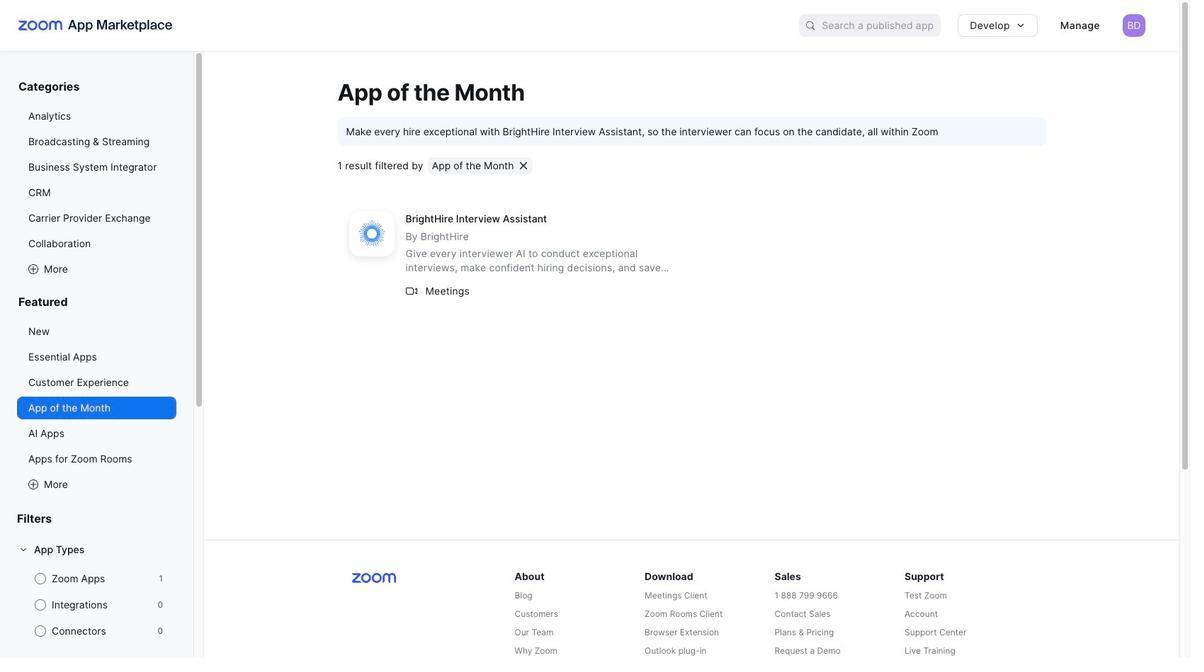 Task type: locate. For each thing, give the bounding box(es) containing it.
current user is barb dwyer element
[[1123, 14, 1146, 37]]

Search text field
[[822, 15, 941, 36]]

banner
[[0, 0, 1180, 51]]



Task type: describe. For each thing, give the bounding box(es) containing it.
search a published app element
[[800, 14, 941, 37]]



